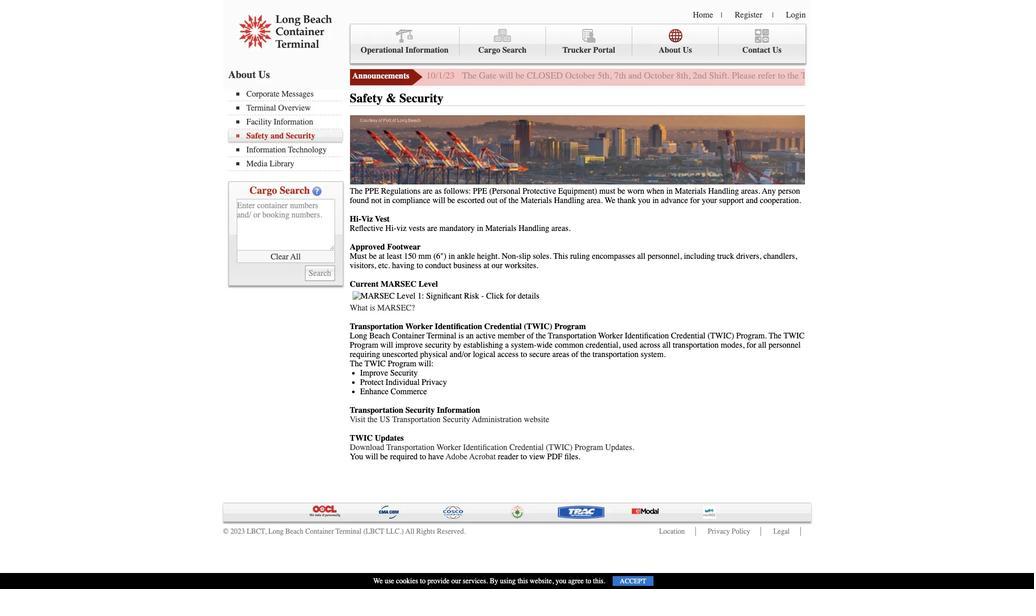 Task type: vqa. For each thing, say whether or not it's contained in the screenshot.
What is MARSEC?
yes



Task type: describe. For each thing, give the bounding box(es) containing it.
materials inside hi-viz vest reflective hi-viz vests are mandatory in materials handling areas.
[[486, 224, 517, 233]]

all inside approved footwear must be at least 150 mm (6") in ankle height. non-slip soles. this ruling encompasses all personnel, including truck drivers, chandlers, visitors, etc. having to conduct business at our worksites.
[[638, 252, 646, 261]]

transportation down what is marsec?
[[350, 322, 404, 331]]

1 | from the left
[[721, 11, 723, 20]]

5th,
[[598, 70, 612, 81]]

found
[[350, 196, 369, 205]]

transportation up 'areas'
[[548, 331, 597, 341]]

corporate
[[247, 90, 280, 99]]

home
[[693, 10, 714, 20]]

member
[[498, 331, 525, 341]]

security inside improve security protect individual privacy enhance commerce
[[390, 369, 418, 378]]

7th
[[614, 70, 626, 81]]

be right the must
[[618, 187, 626, 196]]

1 ppe from the left
[[365, 187, 379, 196]]

not
[[371, 196, 382, 205]]

8th,
[[677, 70, 691, 81]]

vest
[[375, 215, 390, 224]]

messages
[[282, 90, 314, 99]]

2 horizontal spatial worker
[[599, 331, 623, 341]]

2 ppe from the left
[[473, 187, 488, 196]]

areas. inside hi-viz vest reflective hi-viz vests are mandatory in materials handling areas.
[[552, 224, 571, 233]]

1 horizontal spatial transportation
[[673, 341, 719, 350]]

10/1/23
[[427, 70, 455, 81]]

safety & security
[[350, 91, 444, 106]]

1 horizontal spatial all
[[663, 341, 671, 350]]

about inside about us link
[[659, 46, 681, 55]]

credential right across
[[672, 331, 706, 341]]

must
[[350, 252, 367, 261]]

including
[[684, 252, 716, 261]]

ruling
[[571, 252, 590, 261]]

establishing
[[464, 341, 503, 350]]

any
[[762, 187, 777, 196]]

website
[[524, 415, 550, 425]]

​​​​​the
[[350, 187, 363, 196]]

are inside ​​​​​the ppe regulations are as follows: ppe (personal protective equipment) must be worn when in materials handling areas. any person found not in compliance will be escorted out of the materials handling area. we thank you in advance for your support and cooperation.
[[423, 187, 433, 196]]

information technology link
[[236, 145, 342, 155]]

1 vertical spatial the
[[769, 331, 782, 341]]

0 horizontal spatial at
[[379, 252, 385, 261]]

closed
[[527, 70, 563, 81]]

across
[[640, 341, 661, 350]]

reflective
[[350, 224, 384, 233]]

credential inside the twic updates download transportation worker identification credential (twic) program updates. you will be required to have adobe acrobat reader to view pdf files.​
[[510, 443, 544, 453]]

register link
[[735, 10, 763, 20]]

be right as
[[448, 196, 456, 205]]

system-
[[511, 341, 537, 350]]

1 horizontal spatial privacy
[[708, 528, 730, 537]]

1 horizontal spatial all
[[406, 528, 415, 537]]

security
[[425, 341, 451, 350]]

viz
[[362, 215, 373, 224]]

what is marsec? link
[[350, 304, 415, 313]]

soles.
[[533, 252, 552, 261]]

for right page
[[909, 70, 919, 81]]

security down commerce
[[406, 406, 435, 415]]

portal
[[594, 46, 616, 55]]

worksites.
[[505, 261, 539, 270]]

transportation inside the twic updates download transportation worker identification credential (twic) program updates. you will be required to have adobe acrobat reader to view pdf files.​
[[387, 443, 435, 453]]

gate
[[949, 70, 965, 81]]

0 horizontal spatial transportation
[[593, 350, 639, 359]]

location link
[[660, 528, 685, 537]]

transportation down commerce
[[392, 415, 441, 425]]

1 vertical spatial we
[[374, 577, 383, 586]]

worker inside the twic updates download transportation worker identification credential (twic) program updates. you will be required to have adobe acrobat reader to view pdf files.​
[[437, 443, 461, 453]]

hours
[[846, 70, 869, 81]]

what is marsec?
[[350, 304, 415, 313]]

used
[[623, 341, 638, 350]]

handling inside hi-viz vest reflective hi-viz vests are mandatory in materials handling areas.
[[519, 224, 550, 233]]

1 horizontal spatial safety
[[350, 91, 383, 106]]

operational information link
[[351, 27, 460, 56]]

to right cookies
[[420, 577, 426, 586]]

security inside corporate messages terminal overview facility information safety and security information technology media library
[[286, 131, 316, 141]]

agree
[[569, 577, 584, 586]]

0 horizontal spatial search
[[280, 185, 310, 197]]

approved footwear must be at least 150 mm (6") in ankle height. non-slip soles. this ruling encompasses all personnel, including truck drivers, chandlers, visitors, etc. having to conduct business at our worksites.
[[350, 242, 798, 270]]

truck
[[718, 252, 735, 261]]

for inside ​​​​​the ppe regulations are as follows: ppe (personal protective equipment) must be worn when in materials handling areas. any person found not in compliance will be escorted out of the materials handling area. we thank you in advance for your support and cooperation.
[[691, 196, 700, 205]]

enhance
[[360, 387, 389, 397]]

in inside hi-viz vest reflective hi-viz vests are mandatory in materials handling areas.
[[477, 224, 484, 233]]

(6")
[[434, 252, 447, 261]]

1 horizontal spatial cargo
[[479, 46, 501, 55]]

2 horizontal spatial handling
[[709, 187, 740, 196]]

mm
[[419, 252, 432, 261]]

0 vertical spatial search
[[503, 46, 527, 55]]

1 horizontal spatial terminal
[[336, 528, 362, 537]]

credential up 'a'
[[485, 322, 522, 331]]

to inside approved footwear must be at least 150 mm (6") in ankle height. non-slip soles. this ruling encompasses all personnel, including truck drivers, chandlers, visitors, etc. having to conduct business at our worksites.
[[417, 261, 423, 270]]

clear
[[271, 252, 289, 262]]

by
[[453, 341, 462, 350]]

legal link
[[774, 528, 790, 537]]

in right not
[[384, 196, 390, 205]]

in left advance
[[653, 196, 659, 205]]

logical
[[473, 350, 496, 359]]

program up individual
[[388, 359, 417, 369]]

to right refer
[[778, 70, 786, 81]]

program up common
[[555, 322, 586, 331]]

the inside ​​​​​the ppe regulations are as follows: ppe (personal protective equipment) must be worn when in materials handling areas. any person found not in compliance will be escorted out of the materials handling area. we thank you in advance for your support and cooperation.
[[509, 196, 519, 205]]

pdf
[[548, 453, 563, 462]]

terminal inside the transportation worker identification credential (twic) program long beach container terminal is an active member of the transportation worker identification credential (twic) program. the twic program will improve security by establishing a system-wide common credential, used across all transportation modes, for all personnel requiring unescorted physical and/or logical access to secure areas of the transportation system. the twic program will:
[[427, 331, 457, 341]]

trucker portal
[[563, 46, 616, 55]]

by
[[490, 577, 499, 586]]

0 horizontal spatial us
[[259, 69, 270, 81]]

identification inside the twic updates download transportation worker identification credential (twic) program updates. you will be required to have adobe acrobat reader to view pdf files.​
[[464, 443, 508, 453]]

1 horizontal spatial cargo search
[[479, 46, 527, 55]]

clear all button
[[237, 251, 335, 263]]

the inside transportation security information visit the us transportation security administration website
[[368, 415, 378, 425]]

corporate messages terminal overview facility information safety and security information technology media library
[[247, 90, 327, 169]]

accept button
[[613, 577, 654, 587]]

download
[[350, 443, 385, 453]]

cookies
[[396, 577, 418, 586]]

marsec
[[381, 280, 417, 289]]

2 horizontal spatial materials
[[675, 187, 707, 196]]

contact us
[[743, 46, 782, 55]]

information up media
[[247, 145, 286, 155]]

and inside corporate messages terminal overview facility information safety and security information technology media library
[[271, 131, 284, 141]]

contact
[[743, 46, 771, 55]]

files.​
[[565, 453, 581, 462]]

privacy policy
[[708, 528, 751, 537]]

regulations
[[381, 187, 421, 196]]

program up improve
[[350, 341, 379, 350]]

security down the 10/1/23
[[400, 91, 444, 106]]

conduct
[[425, 261, 452, 270]]

0 horizontal spatial about
[[228, 69, 256, 81]]

(twic) up wide
[[524, 322, 553, 331]]

1 vertical spatial you
[[556, 577, 567, 586]]

access
[[498, 350, 519, 359]]

an
[[466, 331, 474, 341]]

about us inside about us link
[[659, 46, 692, 55]]

advance
[[661, 196, 689, 205]]

beach inside the transportation worker identification credential (twic) program long beach container terminal is an active member of the transportation worker identification credential (twic) program. the twic program will improve security by establishing a system-wide common credential, used across all transportation modes, for all personnel requiring unescorted physical and/or logical access to secure areas of the transportation system. the twic program will:
[[370, 331, 390, 341]]

reader
[[498, 453, 519, 462]]

0 vertical spatial is
[[370, 304, 376, 313]]

2 | from the left
[[773, 11, 774, 20]]

us for about us link
[[683, 46, 692, 55]]

be inside the twic updates download transportation worker identification credential (twic) program updates. you will be required to have adobe acrobat reader to view pdf files.​
[[380, 453, 388, 462]]

2 horizontal spatial all
[[759, 341, 767, 350]]

(twic) left program.
[[708, 331, 735, 341]]

in inside approved footwear must be at least 150 mm (6") in ankle height. non-slip soles. this ruling encompasses all personnel, including truck drivers, chandlers, visitors, etc. having to conduct business at our worksites.
[[449, 252, 455, 261]]

marsec level 1: significant risk - click for details image
[[353, 292, 540, 301]]

1 horizontal spatial materials
[[521, 196, 552, 205]]

2023
[[231, 528, 245, 537]]

system.
[[641, 350, 666, 359]]

is inside the transportation worker identification credential (twic) program long beach container terminal is an active member of the transportation worker identification credential (twic) program. the twic program will improve security by establishing a system-wide common credential, used across all transportation modes, for all personnel requiring unescorted physical and/or logical access to secure areas of the transportation system. the twic program will:
[[459, 331, 464, 341]]

details
[[967, 70, 992, 81]]

administration
[[472, 415, 522, 425]]

view
[[529, 453, 546, 462]]

technology
[[288, 145, 327, 155]]

login
[[787, 10, 806, 20]]

2 horizontal spatial of
[[572, 350, 579, 359]]

we inside ​​​​​the ppe regulations are as follows: ppe (personal protective equipment) must be worn when in materials handling areas. any person found not in compliance will be escorted out of the materials handling area. we thank you in advance for your support and cooperation.
[[605, 196, 616, 205]]

and inside ​​​​​the ppe regulations are as follows: ppe (personal protective equipment) must be worn when in materials handling areas. any person found not in compliance will be escorted out of the materials handling area. we thank you in advance for your support and cooperation.
[[746, 196, 758, 205]]

0 horizontal spatial cargo
[[250, 185, 277, 197]]

vests
[[409, 224, 425, 233]]

&
[[386, 91, 397, 106]]

page
[[889, 70, 906, 81]]

2 gate from the left
[[826, 70, 843, 81]]

media
[[247, 159, 268, 169]]

Enter container numbers and/ or booking numbers.  text field
[[237, 199, 335, 251]]

operational
[[361, 46, 404, 55]]

all inside button
[[291, 252, 301, 262]]

llc.)
[[386, 528, 404, 537]]



Task type: locate. For each thing, give the bounding box(es) containing it.
0 horizontal spatial cargo search
[[250, 185, 310, 197]]

beach up the requiring at left
[[370, 331, 390, 341]]

all
[[291, 252, 301, 262], [406, 528, 415, 537]]

1 horizontal spatial about
[[659, 46, 681, 55]]

and down facility information link
[[271, 131, 284, 141]]

1 horizontal spatial areas.
[[742, 187, 761, 196]]

a
[[505, 341, 509, 350]]

1 horizontal spatial is
[[459, 331, 464, 341]]

1 vertical spatial areas.
[[552, 224, 571, 233]]

terminal up physical
[[427, 331, 457, 341]]

terminal inside corporate messages terminal overview facility information safety and security information technology media library
[[247, 103, 276, 113]]

1 vertical spatial cargo search
[[250, 185, 310, 197]]

1 horizontal spatial our
[[492, 261, 503, 270]]

program
[[555, 322, 586, 331], [350, 341, 379, 350], [388, 359, 417, 369], [575, 443, 604, 453]]

to left secure
[[521, 350, 527, 359]]

you inside ​​​​​the ppe regulations are as follows: ppe (personal protective equipment) must be worn when in materials handling areas. any person found not in compliance will be escorted out of the materials handling area. we thank you in advance for your support and cooperation.
[[638, 196, 651, 205]]

visit
[[350, 415, 366, 425]]

2 horizontal spatial and
[[746, 196, 758, 205]]

have
[[429, 453, 444, 462]]

security up technology
[[286, 131, 316, 141]]

transportation down "us"
[[387, 443, 435, 453]]

transportation worker identification credential (twic) program long beach container terminal is an active member of the transportation worker identification credential (twic) program. the twic program will improve security by establishing a system-wide common credential, used across all transportation modes, for all personnel requiring unescorted physical and/or logical access to secure areas of the transportation system. the twic program will:
[[350, 322, 805, 369]]

menu bar containing operational information
[[350, 24, 806, 64]]

transportation down 'enhance'
[[350, 406, 404, 415]]

legal
[[774, 528, 790, 537]]

handling up soles.
[[519, 224, 550, 233]]

hi-
[[350, 215, 362, 224], [386, 224, 397, 233]]

| right "home"
[[721, 11, 723, 20]]

0 vertical spatial our
[[492, 261, 503, 270]]

acrobat
[[470, 453, 496, 462]]

1 vertical spatial of
[[527, 331, 534, 341]]

twic
[[784, 331, 805, 341], [365, 359, 386, 369], [350, 434, 373, 443]]

terminal down corporate
[[247, 103, 276, 113]]

areas. up this
[[552, 224, 571, 233]]

0 vertical spatial all
[[291, 252, 301, 262]]

of right 'areas'
[[572, 350, 579, 359]]

equipment)
[[559, 187, 598, 196]]

as
[[435, 187, 442, 196]]

2 vertical spatial and
[[746, 196, 758, 205]]

be right must
[[369, 252, 377, 261]]

will right "you"
[[366, 453, 378, 462]]

of inside ​​​​​the ppe regulations are as follows: ppe (personal protective equipment) must be worn when in materials handling areas. any person found not in compliance will be escorted out of the materials handling area. we thank you in advance for your support and cooperation.
[[500, 196, 507, 205]]

to left this.
[[586, 577, 592, 586]]

cargo
[[479, 46, 501, 55], [250, 185, 277, 197]]

transportation left across
[[593, 350, 639, 359]]

of left wide
[[527, 331, 534, 341]]

to left view
[[521, 453, 527, 462]]

0 vertical spatial about
[[659, 46, 681, 55]]

shift.
[[710, 70, 730, 81]]

you
[[350, 453, 363, 462]]

privacy down will:
[[422, 378, 447, 387]]

we use cookies to provide our services. by using this website, you agree to this.
[[374, 577, 606, 586]]

credential,
[[586, 341, 621, 350]]

current
[[350, 280, 379, 289]]

web
[[871, 70, 886, 81]]

policy
[[732, 528, 751, 537]]

0 horizontal spatial is
[[370, 304, 376, 313]]

about us up 8th, at the right top
[[659, 46, 692, 55]]

1 horizontal spatial at
[[484, 261, 490, 270]]

the right out
[[509, 196, 519, 205]]

further
[[922, 70, 947, 81]]

1 horizontal spatial us
[[683, 46, 692, 55]]

website,
[[530, 577, 554, 586]]

materials right when
[[675, 187, 707, 196]]

the up protect
[[350, 359, 363, 369]]

privacy left policy
[[708, 528, 730, 537]]

1 horizontal spatial ppe
[[473, 187, 488, 196]]

0 vertical spatial cargo search
[[479, 46, 527, 55]]

safety
[[350, 91, 383, 106], [247, 131, 269, 141]]

0 horizontal spatial ppe
[[365, 187, 379, 196]]

will right compliance
[[433, 196, 446, 205]]

container inside the transportation worker identification credential (twic) program long beach container terminal is an active member of the transportation worker identification credential (twic) program. the twic program will improve security by establishing a system-wide common credential, used across all transportation modes, for all personnel requiring unescorted physical and/or logical access to secure areas of the transportation system. the twic program will:
[[392, 331, 425, 341]]

areas. inside ​​​​​the ppe regulations are as follows: ppe (personal protective equipment) must be worn when in materials handling areas. any person found not in compliance will be escorted out of the materials handling area. we thank you in advance for your support and cooperation.
[[742, 187, 761, 196]]

1 gate from the left
[[479, 70, 497, 81]]

encompasses
[[592, 252, 636, 261]]

0 horizontal spatial safety
[[247, 131, 269, 141]]

chandlers,
[[764, 252, 798, 261]]

all right llc.)
[[406, 528, 415, 537]]

use
[[385, 577, 395, 586]]

and
[[629, 70, 642, 81], [271, 131, 284, 141], [746, 196, 758, 205]]

visit the us transportation security administration website link
[[350, 415, 550, 425]]

the right the 10/1/23
[[462, 70, 477, 81]]

october left 8th, at the right top
[[644, 70, 674, 81]]

this
[[518, 577, 528, 586]]

1 horizontal spatial you
[[638, 196, 651, 205]]

1 horizontal spatial about us
[[659, 46, 692, 55]]

credential
[[485, 322, 522, 331], [672, 331, 706, 341], [510, 443, 544, 453]]

level
[[419, 280, 438, 289]]

worker left across
[[599, 331, 623, 341]]

is right what
[[370, 304, 376, 313]]

information up the 10/1/23
[[406, 46, 449, 55]]

0 horizontal spatial privacy
[[422, 378, 447, 387]]

menu bar
[[350, 24, 806, 64], [228, 88, 347, 171]]

program inside the twic updates download transportation worker identification credential (twic) program updates. you will be required to have adobe acrobat reader to view pdf files.​
[[575, 443, 604, 453]]

program.
[[737, 331, 767, 341]]

at right business
[[484, 261, 490, 270]]

privacy inside improve security protect individual privacy enhance commerce
[[422, 378, 447, 387]]

us right contact
[[773, 46, 782, 55]]

twic up protect
[[365, 359, 386, 369]]

for left your
[[691, 196, 700, 205]]

1 vertical spatial container
[[305, 528, 334, 537]]

0 vertical spatial twic
[[784, 331, 805, 341]]

2 vertical spatial twic
[[350, 434, 373, 443]]

services.
[[463, 577, 488, 586]]

for inside the transportation worker identification credential (twic) program long beach container terminal is an active member of the transportation worker identification credential (twic) program. the twic program will improve security by establishing a system-wide common credential, used across all transportation modes, for all personnel requiring unescorted physical and/or logical access to secure areas of the transportation system. the twic program will:
[[747, 341, 757, 350]]

using
[[500, 577, 516, 586]]

safety left &
[[350, 91, 383, 106]]

0 vertical spatial menu bar
[[350, 24, 806, 64]]

reserved.
[[437, 528, 466, 537]]

in right mandatory on the left top of page
[[477, 224, 484, 233]]

transportation
[[673, 341, 719, 350], [593, 350, 639, 359]]

safety and security link
[[236, 131, 342, 141]]

your
[[702, 196, 717, 205]]

materials
[[675, 187, 707, 196], [521, 196, 552, 205], [486, 224, 517, 233]]

to right 150
[[417, 261, 423, 270]]

business
[[454, 261, 482, 270]]

accept
[[620, 578, 647, 586]]

(twic) inside the twic updates download transportation worker identification credential (twic) program updates. you will be required to have adobe acrobat reader to view pdf files.​
[[546, 443, 573, 453]]

we right area.
[[605, 196, 616, 205]]

0 vertical spatial about us
[[659, 46, 692, 55]]

0 vertical spatial safety
[[350, 91, 383, 106]]

in right (6")
[[449, 252, 455, 261]]

0 vertical spatial the
[[462, 70, 477, 81]]

0 horizontal spatial you
[[556, 577, 567, 586]]

0 vertical spatial container
[[392, 331, 425, 341]]

our left worksites.
[[492, 261, 503, 270]]

twic inside the twic updates download transportation worker identification credential (twic) program updates. you will be required to have adobe acrobat reader to view pdf files.​
[[350, 434, 373, 443]]

for right details
[[994, 70, 1005, 81]]

active
[[476, 331, 496, 341]]

1 vertical spatial menu bar
[[228, 88, 347, 171]]

long inside the transportation worker identification credential (twic) program long beach container terminal is an active member of the transportation worker identification credential (twic) program. the twic program will improve security by establishing a system-wide common credential, used across all transportation modes, for all personnel requiring unescorted physical and/or logical access to secure areas of the transportation system. the twic program will:
[[350, 331, 368, 341]]

0 horizontal spatial we
[[374, 577, 383, 586]]

safety inside corporate messages terminal overview facility information safety and security information technology media library
[[247, 131, 269, 141]]

0 horizontal spatial |
[[721, 11, 723, 20]]

0 horizontal spatial worker
[[406, 322, 433, 331]]

2 vertical spatial terminal
[[336, 528, 362, 537]]

worker up improve
[[406, 322, 433, 331]]

1 horizontal spatial hi-
[[386, 224, 397, 233]]

will inside the transportation worker identification credential (twic) program long beach container terminal is an active member of the transportation worker identification credential (twic) program. the twic program will improve security by establishing a system-wide common credential, used across all transportation modes, for all personnel requiring unescorted physical and/or logical access to secure areas of the transportation system. the twic program will:
[[381, 341, 393, 350]]

rights
[[417, 528, 436, 537]]

0 horizontal spatial about us
[[228, 69, 270, 81]]

worker down "visit the us transportation security administration website" link
[[437, 443, 461, 453]]

|
[[721, 11, 723, 20], [773, 11, 774, 20]]

be inside approved footwear must be at least 150 mm (6") in ankle height. non-slip soles. this ruling encompasses all personnel, including truck drivers, chandlers, visitors, etc. having to conduct business at our worksites.
[[369, 252, 377, 261]]

1 horizontal spatial october
[[644, 70, 674, 81]]

cargo search
[[479, 46, 527, 55], [250, 185, 310, 197]]

will down cargo search link
[[499, 70, 514, 81]]

0 horizontal spatial of
[[500, 196, 507, 205]]

None submit
[[305, 266, 335, 281]]

viz
[[397, 224, 407, 233]]

will:
[[419, 359, 434, 369]]

0 horizontal spatial areas.
[[552, 224, 571, 233]]

1 vertical spatial about us
[[228, 69, 270, 81]]

information inside transportation security information visit the us transportation security administration website
[[437, 406, 480, 415]]

wee
[[1021, 70, 1035, 81]]

and right 7th
[[629, 70, 642, 81]]

personnel,
[[648, 252, 682, 261]]

1 horizontal spatial menu bar
[[350, 24, 806, 64]]

physical
[[420, 350, 448, 359]]

0 vertical spatial beach
[[370, 331, 390, 341]]

1 vertical spatial about
[[228, 69, 256, 81]]

our inside approved footwear must be at least 150 mm (6") in ankle height. non-slip soles. this ruling encompasses all personnel, including truck drivers, chandlers, visitors, etc. having to conduct business at our worksites.
[[492, 261, 503, 270]]

1 horizontal spatial container
[[392, 331, 425, 341]]

1 horizontal spatial of
[[527, 331, 534, 341]]

privacy
[[422, 378, 447, 387], [708, 528, 730, 537]]

contact us link
[[719, 27, 806, 56]]

safety down facility
[[247, 131, 269, 141]]

1 vertical spatial cargo
[[250, 185, 277, 197]]

all left personnel,
[[638, 252, 646, 261]]

follows:
[[444, 187, 471, 196]]

when
[[647, 187, 665, 196]]

in right when
[[667, 187, 673, 196]]

all left personnel
[[759, 341, 767, 350]]

protective
[[523, 187, 557, 196]]

to inside the transportation worker identification credential (twic) program long beach container terminal is an active member of the transportation worker identification credential (twic) program. the twic program will improve security by establishing a system-wide common credential, used across all transportation modes, for all personnel requiring unescorted physical and/or logical access to secure areas of the transportation system. the twic program will:
[[521, 350, 527, 359]]

current marsec level
[[350, 280, 438, 289]]

handling left any
[[709, 187, 740, 196]]

1 vertical spatial beach
[[286, 528, 304, 537]]

0 vertical spatial of
[[500, 196, 507, 205]]

1 vertical spatial are
[[428, 224, 438, 233]]

1 vertical spatial twic
[[365, 359, 386, 369]]

beach right lbct,
[[286, 528, 304, 537]]

about up 8th, at the right top
[[659, 46, 681, 55]]

1 horizontal spatial |
[[773, 11, 774, 20]]

cargo search link
[[460, 27, 546, 56]]

be down updates
[[380, 453, 388, 462]]

information down overview
[[274, 117, 313, 127]]

twic right program.
[[784, 331, 805, 341]]

0 vertical spatial we
[[605, 196, 616, 205]]

0 horizontal spatial the
[[350, 359, 363, 369]]

are inside hi-viz vest reflective hi-viz vests are mandatory in materials handling areas.
[[428, 224, 438, 233]]

1 horizontal spatial gate
[[826, 70, 843, 81]]

facility information link
[[236, 117, 342, 127]]

0 horizontal spatial gate
[[479, 70, 497, 81]]

​​​​​the ppe regulations are as follows: ppe (personal protective equipment) must be worn when in materials handling areas. any person found not in compliance will be escorted out of the materials handling area. we thank you in advance for your support and cooperation.
[[350, 187, 802, 205]]

security up adobe
[[443, 415, 471, 425]]

we left use at the bottom of page
[[374, 577, 383, 586]]

the left "us"
[[368, 415, 378, 425]]

0 horizontal spatial all
[[638, 252, 646, 261]]

1 horizontal spatial and
[[629, 70, 642, 81]]

to left have
[[420, 453, 426, 462]]

you right thank
[[638, 196, 651, 205]]

0 horizontal spatial long
[[268, 528, 284, 537]]

0 horizontal spatial beach
[[286, 528, 304, 537]]

is left the an
[[459, 331, 464, 341]]

0 vertical spatial are
[[423, 187, 433, 196]]

us
[[380, 415, 390, 425]]

about us up corporate
[[228, 69, 270, 81]]

0 vertical spatial privacy
[[422, 378, 447, 387]]

(twic) right view
[[546, 443, 573, 453]]

0 vertical spatial cargo
[[479, 46, 501, 55]]

beach
[[370, 331, 390, 341], [286, 528, 304, 537]]

2 vertical spatial the
[[350, 359, 363, 369]]

be left closed
[[516, 70, 525, 81]]

1 vertical spatial long
[[268, 528, 284, 537]]

the up secure
[[536, 331, 546, 341]]

0 vertical spatial you
[[638, 196, 651, 205]]

1 vertical spatial and
[[271, 131, 284, 141]]

improve
[[396, 341, 423, 350]]

us for contact us link
[[773, 46, 782, 55]]

transportation security information visit the us transportation security administration website
[[350, 406, 550, 425]]

0 vertical spatial and
[[629, 70, 642, 81]]

updates.
[[606, 443, 635, 453]]

about us
[[659, 46, 692, 55], [228, 69, 270, 81]]

1 horizontal spatial long
[[350, 331, 368, 341]]

will left improve
[[381, 341, 393, 350]]

the right program.
[[769, 331, 782, 341]]

0 horizontal spatial terminal
[[247, 103, 276, 113]]

1 horizontal spatial handling
[[554, 196, 585, 205]]

2 october from the left
[[644, 70, 674, 81]]

container
[[392, 331, 425, 341], [305, 528, 334, 537]]

the right 'areas'
[[581, 350, 591, 359]]

long
[[350, 331, 368, 341], [268, 528, 284, 537]]

area.
[[587, 196, 603, 205]]

0 horizontal spatial and
[[271, 131, 284, 141]]

2 horizontal spatial the
[[769, 331, 782, 341]]

0 horizontal spatial hi-
[[350, 215, 362, 224]]

personnel
[[769, 341, 801, 350]]

search
[[503, 46, 527, 55], [280, 185, 310, 197]]

will inside the twic updates download transportation worker identification credential (twic) program updates. you will be required to have adobe acrobat reader to view pdf files.​
[[366, 453, 378, 462]]

1 vertical spatial is
[[459, 331, 464, 341]]

provide
[[428, 577, 450, 586]]

all right clear
[[291, 252, 301, 262]]

register
[[735, 10, 763, 20]]

common
[[555, 341, 584, 350]]

| left login
[[773, 11, 774, 20]]

height.
[[477, 252, 500, 261]]

wide
[[537, 341, 553, 350]]

this.
[[593, 577, 606, 586]]

credential down the website
[[510, 443, 544, 453]]

0 horizontal spatial materials
[[486, 224, 517, 233]]

the
[[788, 70, 799, 81], [1007, 70, 1018, 81], [509, 196, 519, 205], [536, 331, 546, 341], [581, 350, 591, 359], [368, 415, 378, 425]]

october left 5th,
[[566, 70, 596, 81]]

hi- down found
[[350, 215, 362, 224]]

will inside ​​​​​the ppe regulations are as follows: ppe (personal protective equipment) must be worn when in materials handling areas. any person found not in compliance will be escorted out of the materials handling area. we thank you in advance for your support and cooperation.
[[433, 196, 446, 205]]

0 vertical spatial terminal
[[247, 103, 276, 113]]

materials down out
[[486, 224, 517, 233]]

1 vertical spatial our
[[452, 577, 461, 586]]

the left wee
[[1007, 70, 1018, 81]]

0 horizontal spatial container
[[305, 528, 334, 537]]

1 vertical spatial safety
[[247, 131, 269, 141]]

terminal left (lbct
[[336, 528, 362, 537]]

protect
[[360, 378, 384, 387]]

us up 8th, at the right top
[[683, 46, 692, 55]]

menu bar containing corporate messages
[[228, 88, 347, 171]]

1 vertical spatial search
[[280, 185, 310, 197]]

1 october from the left
[[566, 70, 596, 81]]

about up corporate
[[228, 69, 256, 81]]

materials right (personal
[[521, 196, 552, 205]]

our right provide
[[452, 577, 461, 586]]

ppe right ​​​​​the
[[365, 187, 379, 196]]

handling left area.
[[554, 196, 585, 205]]

the left truck
[[788, 70, 799, 81]]

overview
[[278, 103, 311, 113]]

gate down cargo search link
[[479, 70, 497, 81]]



